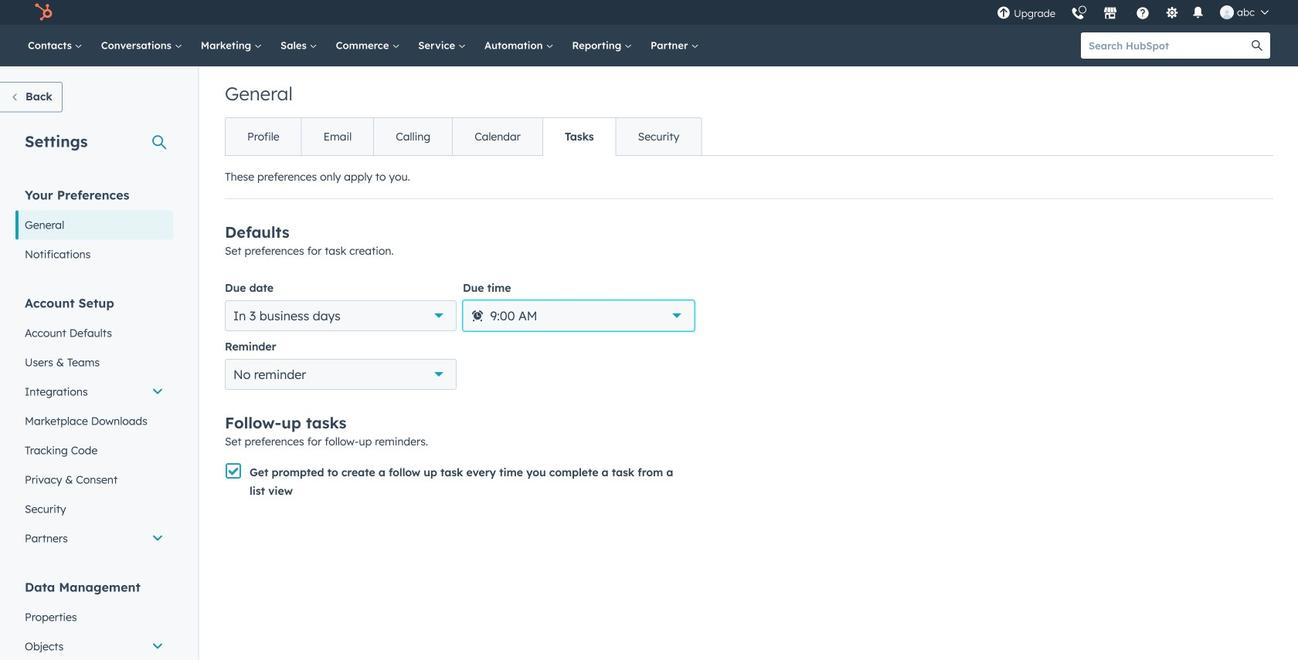 Task type: locate. For each thing, give the bounding box(es) containing it.
gary orlando image
[[1221, 5, 1235, 19]]

Search HubSpot search field
[[1081, 32, 1245, 59]]

navigation
[[225, 117, 702, 156]]

your preferences element
[[15, 187, 173, 269]]

marketplaces image
[[1104, 7, 1118, 21]]

account setup element
[[15, 295, 173, 554]]

menu
[[990, 0, 1280, 25]]

data management element
[[15, 579, 173, 661]]



Task type: vqa. For each thing, say whether or not it's contained in the screenshot.
Marketplaces image
yes



